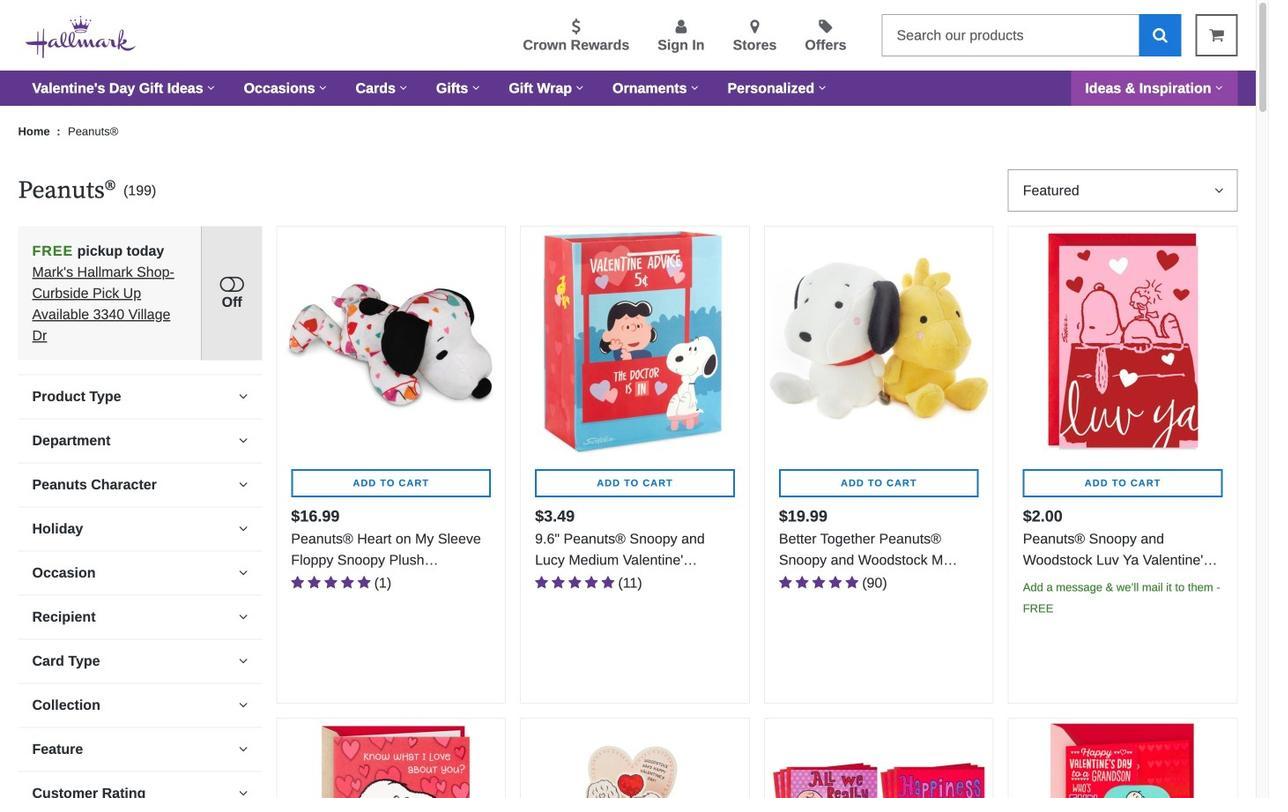 Task type: describe. For each thing, give the bounding box(es) containing it.
10 tab from the top
[[18, 771, 262, 798]]

1 tab from the top
[[18, 374, 262, 418]]

5 angle down image from the top
[[239, 654, 248, 668]]

6 tab from the top
[[18, 595, 262, 638]]

search image
[[1154, 27, 1168, 43]]

7 angle down image from the top
[[239, 786, 248, 798]]

angle down image for 1st tab from the top of the page
[[239, 389, 248, 404]]

1 angle down image from the top
[[239, 434, 248, 448]]

angle down image for third tab from the bottom
[[239, 698, 248, 712]]

shopping cart image
[[1210, 27, 1225, 43]]



Task type: vqa. For each thing, say whether or not it's contained in the screenshot.
Hallmark IMAGE
yes



Task type: locate. For each thing, give the bounding box(es) containing it.
product list element
[[276, 226, 1239, 798]]

better together peanuts® snoopy and woodstock magnetic plush, 5.25", image
[[765, 227, 994, 455], [765, 227, 994, 455]]

6 angle down image from the top
[[239, 742, 248, 756]]

menu bar
[[18, 71, 1239, 106]]

9 tab from the top
[[18, 727, 262, 770]]

Search our products search field
[[882, 14, 1140, 56]]

peanuts® heart on my sleeve floppy snoopy plush, 10", image
[[277, 227, 505, 455]]

none search field inside banner
[[882, 14, 1182, 56]]

peanuts® snoopy and woodstock hearts 3d pop-up valentine's day card, image
[[521, 719, 749, 798], [521, 719, 749, 798]]

3 angle down image from the top
[[239, 698, 248, 712]]

peanuts® assorted snoopy and friends valentine's day cards, pack of 6, image
[[765, 719, 994, 798], [765, 719, 994, 798]]

7 tab from the top
[[18, 639, 262, 682]]

4 tab from the top
[[18, 507, 262, 550]]

article
[[276, 226, 506, 704], [520, 226, 750, 704], [764, 226, 994, 704], [1009, 226, 1239, 704], [276, 718, 506, 798], [1009, 718, 1239, 798]]

4 angle down image from the top
[[239, 566, 248, 580]]

angle down image
[[239, 389, 248, 404], [239, 610, 248, 624], [239, 698, 248, 712]]

8 tab from the top
[[18, 683, 262, 726]]

2 vertical spatial angle down image
[[239, 698, 248, 712]]

angle down image for 6th tab from the top
[[239, 610, 248, 624]]

None search field
[[882, 14, 1182, 56]]

tab list
[[18, 374, 262, 798]]

2 angle down image from the top
[[239, 610, 248, 624]]

2 tab from the top
[[18, 419, 262, 462]]

3 tab from the top
[[18, 463, 262, 506]]

peanuts® love everything about you valentine's day card, image
[[277, 719, 505, 798], [277, 719, 505, 798]]

peanuts® snoopy and woodstock luv ya valentine's day card, image
[[1009, 227, 1238, 455], [1009, 227, 1238, 455]]

1 angle down image from the top
[[239, 389, 248, 404]]

hallmark image
[[25, 16, 136, 58]]

1 vertical spatial banner
[[18, 175, 262, 206]]

1 vertical spatial angle down image
[[239, 610, 248, 624]]

section
[[18, 169, 262, 798]]

banner
[[0, 0, 1257, 106], [18, 175, 262, 206]]

menu
[[164, 15, 868, 56]]

9.6" peanuts® snoopy and lucy medium valentine's day gift bag, image
[[521, 227, 749, 455], [521, 227, 749, 455]]

2 angle down image from the top
[[239, 478, 248, 492]]

0 vertical spatial angle down image
[[239, 389, 248, 404]]

tab
[[18, 374, 262, 418], [18, 419, 262, 462], [18, 463, 262, 506], [18, 507, 262, 550], [18, 551, 262, 594], [18, 595, 262, 638], [18, 639, 262, 682], [18, 683, 262, 726], [18, 727, 262, 770], [18, 771, 262, 798]]

3 angle down image from the top
[[239, 522, 248, 536]]

angle down image
[[239, 434, 248, 448], [239, 478, 248, 492], [239, 522, 248, 536], [239, 566, 248, 580], [239, 654, 248, 668], [239, 742, 248, 756], [239, 786, 248, 798]]

0 vertical spatial banner
[[0, 0, 1257, 106]]

main content
[[0, 106, 1257, 798]]

peanuts® snoopy joe cool valentine's day card for grandson, image
[[1009, 719, 1238, 798], [1009, 719, 1238, 798]]

icon image
[[220, 274, 244, 295]]

5 tab from the top
[[18, 551, 262, 594]]



